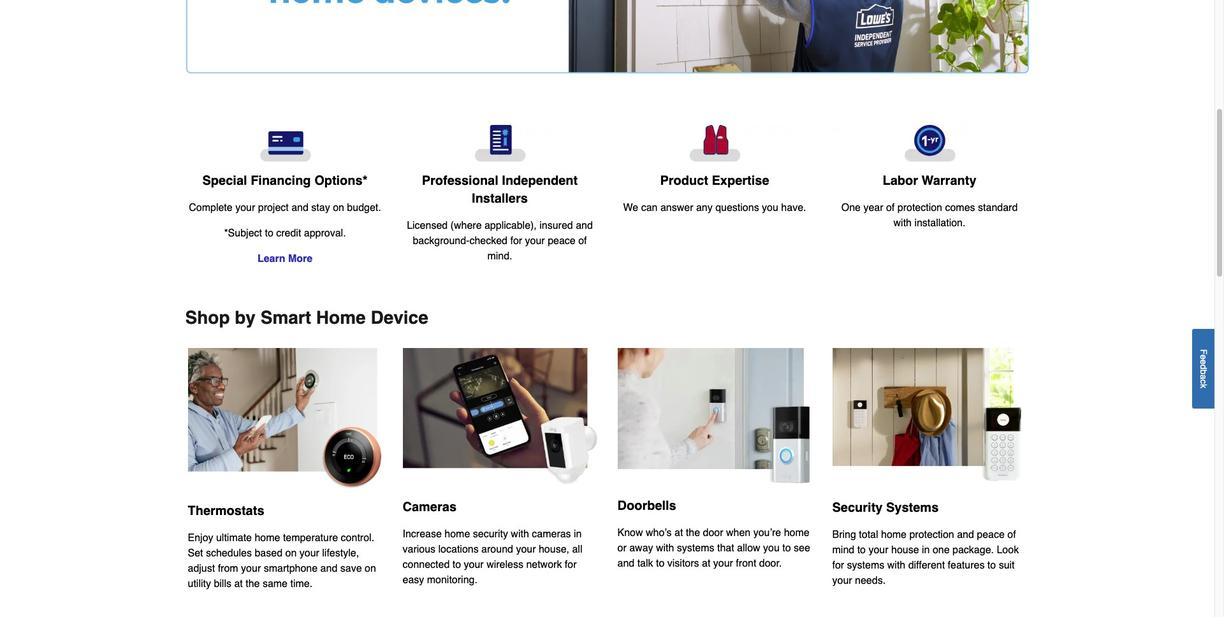 Task type: describe. For each thing, give the bounding box(es) containing it.
answer
[[661, 202, 694, 214]]

increase
[[403, 529, 442, 541]]

learn more
[[258, 254, 313, 265]]

save
[[341, 563, 362, 575]]

a person adjusting a nest thermostat with their smartphone. image
[[188, 349, 382, 490]]

your up network
[[516, 545, 536, 556]]

ultimate
[[216, 533, 252, 544]]

with inside "bring total home protection and peace of mind to your house in one package. look for systems with different features to suit your needs."
[[888, 560, 906, 572]]

based
[[255, 548, 283, 559]]

your down temperature
[[300, 548, 320, 559]]

your down total
[[869, 545, 889, 556]]

house
[[892, 545, 920, 556]]

applicable),
[[485, 220, 537, 232]]

you're
[[754, 527, 782, 539]]

(where
[[451, 220, 482, 232]]

look
[[997, 545, 1020, 556]]

1 vertical spatial at
[[702, 558, 711, 570]]

shop
[[185, 308, 230, 328]]

0 vertical spatial you
[[762, 202, 779, 214]]

mind.
[[488, 251, 513, 262]]

d
[[1199, 365, 1210, 370]]

schedules
[[206, 548, 252, 559]]

package.
[[953, 545, 995, 556]]

of inside one year of protection comes standard with installation.
[[887, 202, 895, 214]]

and inside "bring total home protection and peace of mind to your house in one package. look for systems with different features to suit your needs."
[[958, 529, 975, 541]]

enjoy ultimate home temperature control. set schedules based on your lifestyle, adjust from your smartphone and save on utility bills at the same time.
[[188, 533, 376, 590]]

a dark blue credit card icon. image
[[188, 125, 382, 162]]

your up *subject
[[236, 202, 255, 214]]

front
[[736, 558, 757, 570]]

budget.
[[347, 202, 381, 214]]

you inside know who's at the door when you're home or away with systems that allow you to see and talk to visitors at your front door.
[[764, 543, 780, 554]]

to left credit on the left of page
[[265, 228, 274, 239]]

have.
[[782, 202, 807, 214]]

home
[[316, 308, 366, 328]]

visitors
[[668, 558, 700, 570]]

approval.
[[304, 228, 346, 239]]

or
[[618, 543, 627, 554]]

b
[[1199, 370, 1210, 375]]

peace inside licensed (where applicable), insured and background-checked for your peace of mind.
[[548, 236, 576, 247]]

your left needs.
[[833, 575, 853, 587]]

a
[[1199, 375, 1210, 380]]

protection for warranty
[[898, 202, 943, 214]]

enjoy
[[188, 533, 213, 544]]

professional
[[422, 174, 499, 188]]

for inside 'increase home security with cameras in various locations around your house, all connected to your wireless network for easy monitoring.'
[[565, 560, 577, 571]]

smartphone
[[264, 563, 318, 575]]

features
[[948, 560, 985, 572]]

2 e from the top
[[1199, 360, 1210, 365]]

1 e from the top
[[1199, 355, 1210, 360]]

doorbells
[[618, 499, 677, 513]]

various
[[403, 545, 436, 556]]

your inside licensed (where applicable), insured and background-checked for your peace of mind.
[[525, 236, 545, 247]]

home inside know who's at the door when you're home or away with systems that allow you to see and talk to visitors at your front door.
[[785, 527, 810, 539]]

product
[[661, 174, 709, 188]]

1 horizontal spatial at
[[675, 527, 684, 539]]

1 vertical spatial on
[[285, 548, 297, 559]]

installers
[[472, 192, 528, 206]]

for inside licensed (where applicable), insured and background-checked for your peace of mind.
[[511, 236, 523, 247]]

stay
[[312, 202, 330, 214]]

to right talk at bottom
[[657, 558, 665, 570]]

to left suit in the bottom right of the page
[[988, 560, 997, 572]]

thermostats
[[188, 504, 268, 519]]

smart
[[261, 308, 311, 328]]

that
[[718, 543, 735, 554]]

home inside 'increase home security with cameras in various locations around your house, all connected to your wireless network for easy monitoring.'
[[445, 529, 470, 541]]

with inside 'increase home security with cameras in various locations around your house, all connected to your wireless network for easy monitoring.'
[[511, 529, 529, 541]]

independent
[[502, 174, 578, 188]]

home inside enjoy ultimate home temperature control. set schedules based on your lifestyle, adjust from your smartphone and save on utility bills at the same time.
[[255, 533, 280, 544]]

mind
[[833, 545, 855, 556]]

special financing options*
[[203, 174, 368, 188]]

of inside "bring total home protection and peace of mind to your house in one package. look for systems with different features to suit your needs."
[[1008, 529, 1017, 541]]

credit
[[276, 228, 301, 239]]

easy
[[403, 575, 424, 587]]

and inside enjoy ultimate home temperature control. set schedules based on your lifestyle, adjust from your smartphone and save on utility bills at the same time.
[[321, 563, 338, 575]]

2 vertical spatial on
[[365, 563, 376, 575]]

warranty
[[922, 174, 977, 188]]

systems inside "bring total home protection and peace of mind to your house in one package. look for systems with different features to suit your needs."
[[848, 560, 885, 572]]

to down total
[[858, 545, 866, 556]]

a lowe's red vest icon. image
[[618, 125, 813, 162]]

cameras
[[532, 529, 571, 541]]

see
[[794, 543, 811, 554]]

professional independent installers
[[422, 174, 578, 206]]

from
[[218, 563, 238, 575]]

installation.
[[915, 218, 966, 229]]

suit
[[1000, 560, 1015, 572]]

year
[[864, 202, 884, 214]]

control.
[[341, 533, 375, 544]]

special
[[203, 174, 247, 188]]

k
[[1199, 384, 1210, 388]]

labor
[[883, 174, 919, 188]]

systems
[[887, 501, 939, 515]]

different
[[909, 560, 946, 572]]

f e e d b a c k button
[[1193, 329, 1215, 409]]

a simplisafe keypad on a wall next to hooks holding keys and a hat in a house. image
[[833, 349, 1028, 487]]

financing
[[251, 174, 311, 188]]

learn
[[258, 254, 285, 265]]

of inside licensed (where applicable), insured and background-checked for your peace of mind.
[[579, 236, 587, 247]]

f e e d b a c k
[[1199, 349, 1210, 388]]

talk
[[638, 558, 654, 570]]

in inside 'increase home security with cameras in various locations around your house, all connected to your wireless network for easy monitoring.'
[[574, 529, 582, 541]]

all
[[573, 545, 583, 556]]

who's
[[646, 527, 672, 539]]

checked
[[470, 236, 508, 247]]

systems inside know who's at the door when you're home or away with systems that allow you to see and talk to visitors at your front door.
[[677, 543, 715, 554]]

licensed (where applicable), insured and background-checked for your peace of mind.
[[407, 220, 593, 262]]



Task type: locate. For each thing, give the bounding box(es) containing it.
with
[[894, 218, 912, 229], [511, 529, 529, 541], [656, 543, 675, 554], [888, 560, 906, 572]]

0 vertical spatial peace
[[548, 236, 576, 247]]

1 horizontal spatial for
[[565, 560, 577, 571]]

and inside licensed (where applicable), insured and background-checked for your peace of mind.
[[576, 220, 593, 232]]

and
[[292, 202, 309, 214], [576, 220, 593, 232], [958, 529, 975, 541], [618, 558, 635, 570], [321, 563, 338, 575]]

same
[[263, 579, 288, 590]]

2 horizontal spatial for
[[833, 560, 845, 572]]

1 horizontal spatial in
[[923, 545, 931, 556]]

at inside enjoy ultimate home temperature control. set schedules based on your lifestyle, adjust from your smartphone and save on utility bills at the same time.
[[234, 579, 243, 590]]

in left one
[[923, 545, 931, 556]]

protection up installation.
[[898, 202, 943, 214]]

licensed
[[407, 220, 448, 232]]

c
[[1199, 380, 1210, 384]]

at right bills
[[234, 579, 243, 590]]

protection
[[898, 202, 943, 214], [910, 529, 955, 541]]

the left same
[[246, 579, 260, 590]]

and up package.
[[958, 529, 975, 541]]

1 horizontal spatial peace
[[978, 529, 1005, 541]]

you up door.
[[764, 543, 780, 554]]

the
[[686, 527, 701, 539], [246, 579, 260, 590]]

questions
[[716, 202, 760, 214]]

home up locations
[[445, 529, 470, 541]]

for inside "bring total home protection and peace of mind to your house in one package. look for systems with different features to suit your needs."
[[833, 560, 845, 572]]

the inside enjoy ultimate home temperature control. set schedules based on your lifestyle, adjust from your smartphone and save on utility bills at the same time.
[[246, 579, 260, 590]]

let us install your smart home devices. image
[[185, 0, 1030, 74]]

by
[[235, 308, 256, 328]]

comes
[[946, 202, 976, 214]]

shop by smart home device
[[185, 308, 429, 328]]

your right from
[[241, 563, 261, 575]]

0 vertical spatial in
[[574, 529, 582, 541]]

connected
[[403, 560, 450, 571]]

more
[[288, 254, 313, 265]]

locations
[[439, 545, 479, 556]]

on right the stay
[[333, 202, 344, 214]]

a dark blue background check icon. image
[[403, 125, 597, 162]]

1 vertical spatial systems
[[848, 560, 885, 572]]

0 vertical spatial of
[[887, 202, 895, 214]]

we can answer any questions you have.
[[624, 202, 807, 214]]

on up smartphone
[[285, 548, 297, 559]]

0 horizontal spatial for
[[511, 236, 523, 247]]

0 horizontal spatial in
[[574, 529, 582, 541]]

of
[[887, 202, 895, 214], [579, 236, 587, 247], [1008, 529, 1017, 541]]

cameras
[[403, 500, 460, 515]]

around
[[482, 545, 514, 556]]

e up b
[[1199, 360, 1210, 365]]

systems up 'visitors'
[[677, 543, 715, 554]]

2 vertical spatial of
[[1008, 529, 1017, 541]]

1 vertical spatial in
[[923, 545, 931, 556]]

house,
[[539, 545, 570, 556]]

we
[[624, 202, 639, 214]]

allow
[[738, 543, 761, 554]]

2 vertical spatial at
[[234, 579, 243, 590]]

your down that
[[714, 558, 734, 570]]

systems up needs.
[[848, 560, 885, 572]]

and down lifestyle,
[[321, 563, 338, 575]]

you left have.
[[762, 202, 779, 214]]

in up all
[[574, 529, 582, 541]]

systems
[[677, 543, 715, 554], [848, 560, 885, 572]]

at right who's
[[675, 527, 684, 539]]

2 horizontal spatial at
[[702, 558, 711, 570]]

0 horizontal spatial at
[[234, 579, 243, 590]]

one year of protection comes standard with installation.
[[842, 202, 1018, 229]]

e
[[1199, 355, 1210, 360], [1199, 360, 1210, 365]]

1 horizontal spatial systems
[[848, 560, 885, 572]]

*subject
[[224, 228, 262, 239]]

away
[[630, 543, 654, 554]]

to left see
[[783, 543, 792, 554]]

for down "applicable),"
[[511, 236, 523, 247]]

peace up look
[[978, 529, 1005, 541]]

set
[[188, 548, 203, 559]]

learn more link
[[258, 254, 313, 265]]

protection inside "bring total home protection and peace of mind to your house in one package. look for systems with different features to suit your needs."
[[910, 529, 955, 541]]

labor warranty
[[883, 174, 977, 188]]

peace down insured
[[548, 236, 576, 247]]

and inside know who's at the door when you're home or away with systems that allow you to see and talk to visitors at your front door.
[[618, 558, 635, 570]]

with down who's
[[656, 543, 675, 554]]

0 vertical spatial the
[[686, 527, 701, 539]]

0 horizontal spatial peace
[[548, 236, 576, 247]]

to down locations
[[453, 560, 461, 571]]

on right "save"
[[365, 563, 376, 575]]

total
[[860, 529, 879, 541]]

for down all
[[565, 560, 577, 571]]

0 horizontal spatial of
[[579, 236, 587, 247]]

wireless
[[487, 560, 524, 571]]

know who's at the door when you're home or away with systems that allow you to see and talk to visitors at your front door.
[[618, 527, 811, 570]]

home inside "bring total home protection and peace of mind to your house in one package. look for systems with different features to suit your needs."
[[882, 529, 907, 541]]

the inside know who's at the door when you're home or away with systems that allow you to see and talk to visitors at your front door.
[[686, 527, 701, 539]]

1 vertical spatial the
[[246, 579, 260, 590]]

one
[[933, 545, 950, 556]]

adjust
[[188, 563, 215, 575]]

peace
[[548, 236, 576, 247], [978, 529, 1005, 541]]

0 vertical spatial systems
[[677, 543, 715, 554]]

device
[[371, 308, 429, 328]]

1 horizontal spatial the
[[686, 527, 701, 539]]

and left the stay
[[292, 202, 309, 214]]

bring
[[833, 529, 857, 541]]

complete your project and stay on budget.
[[189, 202, 381, 214]]

for down the mind
[[833, 560, 845, 572]]

insured
[[540, 220, 573, 232]]

door.
[[760, 558, 782, 570]]

1 vertical spatial you
[[764, 543, 780, 554]]

increase home security with cameras in various locations around your house, all connected to your wireless network for easy monitoring.
[[403, 529, 583, 587]]

expertise
[[712, 174, 770, 188]]

bring total home protection and peace of mind to your house in one package. look for systems with different features to suit your needs.
[[833, 529, 1020, 587]]

on
[[333, 202, 344, 214], [285, 548, 297, 559], [365, 563, 376, 575]]

your inside know who's at the door when you're home or away with systems that allow you to see and talk to visitors at your front door.
[[714, 558, 734, 570]]

1 horizontal spatial on
[[333, 202, 344, 214]]

the left door
[[686, 527, 701, 539]]

know
[[618, 527, 643, 539]]

to
[[265, 228, 274, 239], [783, 543, 792, 554], [858, 545, 866, 556], [657, 558, 665, 570], [453, 560, 461, 571], [988, 560, 997, 572]]

one
[[842, 202, 861, 214]]

e up d
[[1199, 355, 1210, 360]]

0 horizontal spatial systems
[[677, 543, 715, 554]]

a white ring camera and a smartphone open to the ring app. image
[[403, 349, 597, 486]]

your down locations
[[464, 560, 484, 571]]

0 vertical spatial protection
[[898, 202, 943, 214]]

needs.
[[856, 575, 886, 587]]

2 horizontal spatial of
[[1008, 529, 1017, 541]]

door
[[703, 527, 724, 539]]

lifestyle,
[[322, 548, 359, 559]]

home up based
[[255, 533, 280, 544]]

0 vertical spatial at
[[675, 527, 684, 539]]

1 vertical spatial peace
[[978, 529, 1005, 541]]

and right insured
[[576, 220, 593, 232]]

protection up one
[[910, 529, 955, 541]]

with left installation.
[[894, 218, 912, 229]]

with down house
[[888, 560, 906, 572]]

0 horizontal spatial the
[[246, 579, 260, 590]]

protection for systems
[[910, 529, 955, 541]]

project
[[258, 202, 289, 214]]

1 vertical spatial of
[[579, 236, 587, 247]]

utility
[[188, 579, 211, 590]]

complete
[[189, 202, 233, 214]]

a blue 1-year labor warranty icon. image
[[833, 125, 1028, 162]]

you
[[762, 202, 779, 214], [764, 543, 780, 554]]

with inside know who's at the door when you're home or away with systems that allow you to see and talk to visitors at your front door.
[[656, 543, 675, 554]]

security
[[473, 529, 508, 541]]

with up around
[[511, 529, 529, 541]]

*subject to credit approval.
[[224, 228, 346, 239]]

1 vertical spatial protection
[[910, 529, 955, 541]]

2 horizontal spatial on
[[365, 563, 376, 575]]

standard
[[979, 202, 1018, 214]]

at
[[675, 527, 684, 539], [702, 558, 711, 570], [234, 579, 243, 590]]

in inside "bring total home protection and peace of mind to your house in one package. look for systems with different features to suit your needs."
[[923, 545, 931, 556]]

peace inside "bring total home protection and peace of mind to your house in one package. look for systems with different features to suit your needs."
[[978, 529, 1005, 541]]

with inside one year of protection comes standard with installation.
[[894, 218, 912, 229]]

temperature
[[283, 533, 338, 544]]

security
[[833, 501, 883, 515]]

0 horizontal spatial on
[[285, 548, 297, 559]]

security systems
[[833, 501, 939, 515]]

your down insured
[[525, 236, 545, 247]]

product expertise
[[661, 174, 770, 188]]

0 vertical spatial on
[[333, 202, 344, 214]]

1 horizontal spatial of
[[887, 202, 895, 214]]

home up see
[[785, 527, 810, 539]]

at right 'visitors'
[[702, 558, 711, 570]]

to inside 'increase home security with cameras in various locations around your house, all connected to your wireless network for easy monitoring.'
[[453, 560, 461, 571]]

a black and silver ring doorbell with a camera installed at a front door. image
[[618, 349, 813, 485]]

when
[[727, 527, 751, 539]]

protection inside one year of protection comes standard with installation.
[[898, 202, 943, 214]]

home up house
[[882, 529, 907, 541]]

can
[[642, 202, 658, 214]]

monitoring.
[[427, 575, 478, 587]]

and down or on the right bottom of the page
[[618, 558, 635, 570]]



Task type: vqa. For each thing, say whether or not it's contained in the screenshot.
locations at the bottom
yes



